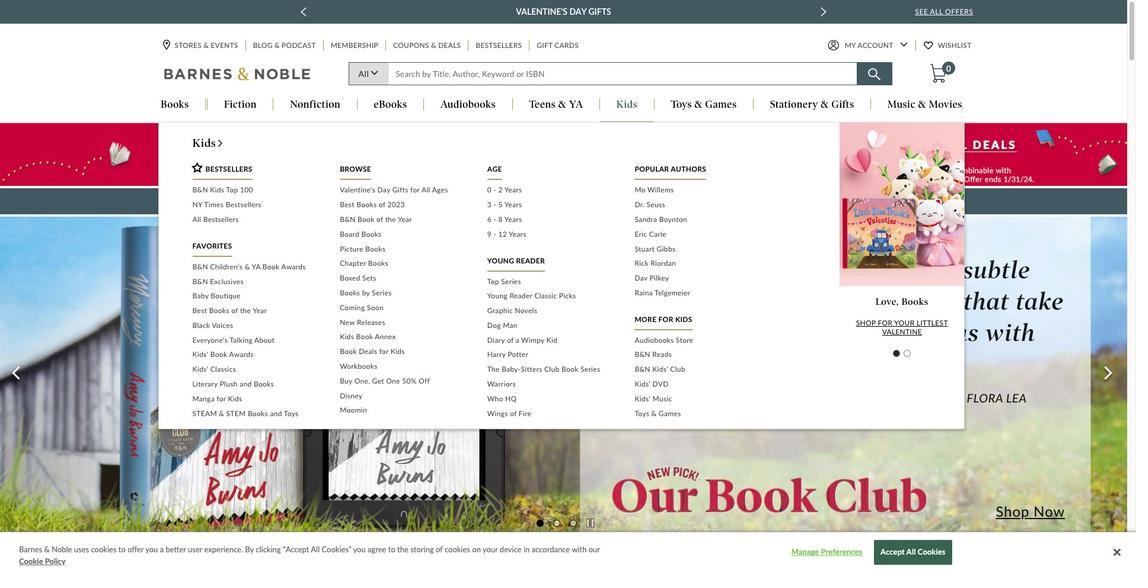Task type: locate. For each thing, give the bounding box(es) containing it.
toys inside audiobooks store b&n reads b&n kids' club kids' dvd kids' music toys & games
[[635, 410, 649, 418]]

years right 5
[[504, 201, 522, 209]]

1 vertical spatial a
[[160, 545, 164, 555]]

boynton
[[659, 215, 687, 224]]

- down age heading
[[494, 186, 496, 195]]

& inside barnes & noble uses cookies to offer you a better user experience. by clicking "accept all cookies" you agree to the storing of cookies on your device in accordance with our cookie policy
[[44, 545, 50, 555]]

1 horizontal spatial games
[[705, 99, 737, 111]]

all down ny
[[192, 215, 201, 224]]

kids up stem
[[228, 395, 242, 404]]

audiobooks for audiobooks
[[440, 99, 496, 111]]

next slide / item image
[[821, 7, 827, 17]]

1 horizontal spatial gifts
[[588, 7, 611, 17]]

audiobooks inside audiobooks button
[[440, 99, 496, 111]]

and down make
[[810, 319, 853, 348]]

0 horizontal spatial year
[[253, 307, 267, 315]]

young inside top series young reader classic picks graphic novels dog man diary of a wimpy kid harry potter the baby-sitters club book series warriors who hq wings of fire
[[487, 292, 508, 301]]

list for favorites
[[192, 260, 322, 422]]

- left 5
[[494, 201, 496, 209]]

soon
[[367, 303, 384, 312]]

day for valentine's day gifts for all ages best books of 2023 b&n book of the year board books picture books chapter books boxed sets books by series coming soon new releases kids book annex book deals for kids workbooks buy one, get one 50% off disney moomin
[[377, 186, 390, 195]]

1 horizontal spatial off
[[542, 196, 557, 207]]

2 to from the left
[[388, 545, 395, 555]]

membership link
[[329, 40, 380, 51]]

0 for 0
[[946, 63, 951, 74]]

2 vertical spatial with
[[572, 545, 587, 555]]

book down releases
[[356, 333, 373, 342]]

1 vertical spatial best
[[192, 307, 207, 315]]

with up love,
[[865, 256, 915, 285]]

us
[[842, 287, 867, 317], [954, 319, 979, 348]]

dog man link
[[487, 319, 617, 334]]

0 vertical spatial shop
[[856, 319, 876, 328]]

accept all cookies button
[[874, 541, 952, 566]]

0 horizontal spatial more
[[635, 315, 657, 324]]

to right agree
[[388, 545, 395, 555]]

love,
[[876, 297, 899, 308]]

1 horizontal spatial you
[[353, 545, 366, 555]]

shop for shop now
[[996, 503, 1030, 520]]

list containing top series
[[487, 275, 617, 422]]

0 horizontal spatial you
[[145, 545, 158, 555]]

years
[[504, 186, 522, 195], [504, 201, 522, 209], [504, 215, 522, 224], [509, 230, 526, 239]]

0 horizontal spatial series
[[372, 289, 392, 298]]

gifts inside the valentine's day gifts for all ages best books of 2023 b&n book of the year board books picture books chapter books boxed sets books by series coming soon new releases kids book annex book deals for kids workbooks buy one, get one 50% off disney moomin
[[392, 186, 408, 195]]

the down the '2023'
[[385, 215, 396, 224]]

1 horizontal spatial toys
[[635, 410, 649, 418]]

1 vertical spatial 3
[[571, 519, 575, 529]]

toys inside button
[[671, 99, 692, 111]]

you right offer
[[145, 545, 158, 555]]

music left movies
[[887, 99, 916, 111]]

0 horizontal spatial off
[[419, 377, 430, 386]]

0 horizontal spatial 3
[[487, 201, 492, 209]]

0 vertical spatial series
[[501, 277, 521, 286]]

valentine's down browse heading
[[340, 186, 375, 195]]

awards up the b&n exclusives link
[[281, 262, 306, 271]]

stores & events
[[175, 41, 238, 50]]

workbooks link
[[340, 360, 469, 375]]

of down boutique
[[231, 307, 238, 315]]

boxed sets link
[[340, 272, 469, 286]]

day inside 'link'
[[569, 7, 586, 17]]

the up the human, at the right bottom of page
[[922, 256, 956, 285]]

user
[[188, 545, 202, 555]]

ebooks
[[374, 99, 407, 111]]

of inside b&n children's & ya book awards b&n exclusives baby boutique best books of the year black voices everyone's talking about kids' book awards kids' classics literary plush and books manga for kids steam & stem books and toys
[[231, 307, 238, 315]]

more inside "a family saga replete with the subtle moments that make us human, that take our breath away, and that gut us with feeling." main content
[[689, 196, 713, 207]]

all inside b&n kids top 100 ny times bestsellers all bestsellers
[[192, 215, 201, 224]]

0 horizontal spatial club
[[544, 365, 559, 374]]

0 horizontal spatial valentine's
[[340, 186, 375, 195]]

0 vertical spatial 3
[[487, 201, 492, 209]]

3 - from the top
[[494, 215, 496, 224]]

best up the "board"
[[340, 201, 355, 209]]

& for podcast
[[274, 41, 280, 50]]

our inside "a family saga replete with the subtle moments that make us human, that take our breath away, and that gut us with feeling."
[[615, 319, 654, 348]]

valentine's inside 'link'
[[516, 7, 567, 17]]

blog & podcast link
[[252, 40, 317, 51]]

0 horizontal spatial get
[[372, 377, 384, 386]]

list for age
[[487, 183, 617, 242]]

chapter books link
[[340, 257, 469, 272]]

bestsellers link
[[475, 40, 523, 51]]

by
[[245, 545, 254, 555]]

kids' classics link
[[192, 363, 322, 378]]

games inside audiobooks store b&n reads b&n kids' club kids' dvd kids' music toys & games
[[659, 410, 681, 418]]

0 vertical spatial ya
[[569, 99, 583, 111]]

for up 'best books of 2023' link at the top left of page
[[410, 186, 420, 195]]

disney
[[340, 392, 362, 401]]

list
[[192, 183, 322, 228], [340, 183, 469, 419], [487, 183, 617, 242], [635, 183, 764, 301], [192, 260, 322, 422], [487, 275, 617, 422], [635, 334, 764, 422]]

more for kids heading
[[635, 315, 692, 331]]

club inside top series young reader classic picks graphic novels dog man diary of a wimpy kid harry potter the baby-sitters club book series warriors who hq wings of fire
[[544, 365, 559, 374]]

get left one at the left bottom of page
[[372, 377, 384, 386]]

1 vertical spatial series
[[372, 289, 392, 298]]

1 horizontal spatial a
[[516, 336, 519, 345]]

valentine's for valentine's day gifts
[[516, 7, 567, 17]]

books
[[161, 99, 189, 111], [357, 201, 377, 209], [361, 230, 382, 239], [365, 245, 386, 254], [368, 259, 388, 268], [340, 289, 360, 298], [902, 297, 928, 308], [209, 307, 229, 315], [254, 380, 274, 389], [248, 410, 268, 418]]

gifts inside button
[[831, 99, 854, 111]]

1 to from the left
[[119, 545, 126, 555]]

0 vertical spatial kids'
[[192, 351, 208, 360]]

shop inside shop for your littlest valentine
[[856, 319, 876, 328]]

seuss
[[647, 201, 665, 209]]

that down subtle
[[964, 287, 1009, 317]]

see
[[915, 7, 928, 16]]

1 horizontal spatial us
[[954, 319, 979, 348]]

gift cards link
[[536, 40, 580, 51]]

picks
[[559, 292, 576, 301]]

reader up novels
[[510, 292, 532, 301]]

b&n up the "board"
[[340, 215, 356, 224]]

& for deals
[[431, 41, 436, 50]]

1 vertical spatial 0
[[487, 186, 492, 195]]

audiobooks store b&n reads b&n kids' club kids' dvd kids' music toys & games
[[635, 336, 693, 418]]

1 vertical spatial games
[[659, 410, 681, 418]]

0 down wishlist link
[[946, 63, 951, 74]]

shop down love,
[[856, 319, 876, 328]]

toys down the patti
[[635, 410, 649, 418]]

3 right 2 button
[[571, 519, 575, 529]]

0 vertical spatial the
[[487, 365, 500, 374]]

2 up 5
[[498, 186, 503, 195]]

0 horizontal spatial awards
[[229, 351, 254, 360]]

0 for 0 - 2 years 3 - 5 years 6 - 8 years 9 - 12 years
[[487, 186, 492, 195]]

steam & stem books and toys link
[[192, 407, 322, 422]]

0 vertical spatial more
[[689, 196, 713, 207]]

diary
[[487, 336, 505, 345]]

breath
[[660, 319, 733, 348]]

1 vertical spatial music
[[653, 395, 672, 404]]

top down young reader heading
[[487, 277, 499, 286]]

- right the 9
[[494, 230, 496, 239]]

shop now
[[996, 503, 1065, 520]]

littlest
[[917, 319, 948, 328]]

& for movies
[[918, 99, 926, 111]]

kids up the times in the top of the page
[[210, 186, 224, 195]]

0 inside popup button
[[946, 63, 951, 74]]

toys
[[671, 99, 692, 111], [284, 410, 299, 418], [635, 410, 649, 418]]

blog
[[253, 41, 273, 50]]

gifts
[[588, 7, 611, 17], [831, 99, 854, 111], [392, 186, 408, 195]]

now
[[1034, 503, 1065, 520]]

valentine's inside the valentine's day gifts for all ages best books of 2023 b&n book of the year board books picture books chapter books boxed sets books by series coming soon new releases kids book annex book deals for kids workbooks buy one, get one 50% off disney moomin
[[340, 186, 375, 195]]

0 horizontal spatial games
[[659, 410, 681, 418]]

1 vertical spatial awards
[[229, 351, 254, 360]]

our right accordance
[[589, 545, 600, 555]]

top left 100
[[226, 186, 238, 195]]

books by series link
[[340, 286, 469, 301]]

all right the accept
[[906, 548, 916, 558]]

teens & ya
[[529, 99, 583, 111]]

shop for your littlest valentine link
[[840, 319, 964, 337]]

year inside the valentine's day gifts for all ages best books of 2023 b&n book of the year board books picture books chapter books boxed sets books by series coming soon new releases kids book annex book deals for kids workbooks buy one, get one 50% off disney moomin
[[398, 215, 412, 224]]

list containing 0 - 2 years
[[487, 183, 617, 242]]

reader inside heading
[[516, 256, 545, 265]]

1 vertical spatial shop
[[996, 503, 1030, 520]]

0 vertical spatial 0
[[946, 63, 951, 74]]

1 vertical spatial us
[[954, 319, 979, 348]]

to left offer
[[119, 545, 126, 555]]

bestsellers inside heading
[[205, 165, 252, 174]]

kids button
[[600, 99, 654, 122]]

audiobooks inside audiobooks store b&n reads b&n kids' club kids' dvd kids' music toys & games
[[635, 336, 674, 345]]

the left secret
[[852, 391, 875, 405]]

bestsellers up 100
[[205, 165, 252, 174]]

2 vertical spatial gifts
[[392, 186, 408, 195]]

0 horizontal spatial to
[[119, 545, 126, 555]]

shop for shop for your littlest valentine
[[856, 319, 876, 328]]

list containing mo willems
[[635, 183, 764, 301]]

- left 8
[[494, 215, 496, 224]]

1 horizontal spatial that
[[859, 319, 905, 348]]

kids up store
[[675, 315, 692, 324]]

day up the '2023'
[[377, 186, 390, 195]]

eric
[[635, 230, 647, 239]]

the left storing
[[397, 545, 408, 555]]

previous slide / item image
[[301, 7, 306, 17]]

music down the dvd
[[653, 395, 672, 404]]

our inside barnes & noble uses cookies to offer you a better user experience. by clicking "accept all cookies" you agree to the storing of cookies on your device in accordance with our cookie policy
[[589, 545, 600, 555]]

day inside the valentine's day gifts for all ages best books of 2023 b&n book of the year board books picture books chapter books boxed sets books by series coming soon new releases kids book annex book deals for kids workbooks buy one, get one 50% off disney moomin
[[377, 186, 390, 195]]

graphic
[[487, 307, 513, 315]]

book down harry potter link
[[561, 365, 578, 374]]

baby-
[[502, 365, 521, 374]]

sandra
[[635, 215, 657, 224]]

2 horizontal spatial with
[[986, 319, 1035, 348]]

1 vertical spatial valentine's
[[340, 186, 375, 195]]

harry
[[487, 351, 506, 360]]

all inside button
[[906, 548, 916, 558]]

popular
[[635, 165, 669, 174]]

50% off thousans of hardcover books, plus, save on toys, games, boxed calendars and more image
[[0, 124, 1127, 186]]

more
[[689, 196, 713, 207], [635, 315, 657, 324]]

novels
[[515, 307, 537, 315]]

user image
[[828, 40, 839, 51]]

1 horizontal spatial the
[[852, 391, 875, 405]]

us left love,
[[842, 287, 867, 317]]

off right 50%
[[419, 377, 430, 386]]

& for gifts
[[821, 99, 829, 111]]

shop left now at the bottom of page
[[996, 503, 1030, 520]]

1 horizontal spatial to
[[388, 545, 395, 555]]

1 vertical spatial our
[[589, 545, 600, 555]]

0 horizontal spatial with
[[572, 545, 587, 555]]

our up the reads
[[615, 319, 654, 348]]

with down take
[[986, 319, 1035, 348]]

picture books link
[[340, 242, 469, 257]]

with
[[865, 256, 915, 285], [986, 319, 1035, 348], [572, 545, 587, 555]]

year down "baby boutique" link
[[253, 307, 267, 315]]

music
[[887, 99, 916, 111], [653, 395, 672, 404]]

human,
[[874, 287, 957, 317]]

club down harry potter link
[[544, 365, 559, 374]]

with inside barnes & noble uses cookies to offer you a better user experience. by clicking "accept all cookies" you agree to the storing of cookies on your device in accordance with our cookie policy
[[572, 545, 587, 555]]

0 horizontal spatial music
[[653, 395, 672, 404]]

series down harry potter link
[[580, 365, 600, 374]]

kids down kids book annex link
[[391, 348, 405, 356]]

young down 12
[[487, 256, 514, 265]]

all inside barnes & noble uses cookies to offer you a better user experience. by clicking "accept all cookies" you agree to the storing of cookies on your device in accordance with our cookie policy
[[311, 545, 320, 555]]

deals right coupons
[[438, 41, 461, 50]]

1 vertical spatial ya
[[252, 262, 261, 271]]

2
[[498, 186, 503, 195], [554, 519, 559, 529]]

kids' up the dvd
[[652, 365, 668, 374]]

b&n down favorites heading
[[192, 262, 208, 271]]

day
[[569, 7, 586, 17], [377, 186, 390, 195]]

kids' up the patti
[[635, 380, 651, 389]]

kids' up literary
[[192, 365, 208, 374]]

browse
[[340, 165, 371, 174]]

1 horizontal spatial awards
[[281, 262, 306, 271]]

more for kids
[[635, 315, 692, 324]]

b&n reads link
[[635, 348, 764, 363]]

1 vertical spatial off
[[419, 377, 430, 386]]

3
[[487, 201, 492, 209], [571, 519, 575, 529]]

bestsellers down 100
[[226, 201, 261, 209]]

for
[[410, 186, 420, 195], [658, 315, 673, 324], [878, 319, 893, 328], [379, 348, 389, 356], [217, 395, 226, 404]]

games inside button
[[705, 99, 737, 111]]

1 club from the left
[[544, 365, 559, 374]]

the down "baby boutique" link
[[240, 307, 251, 315]]

1 vertical spatial the
[[852, 391, 875, 405]]

1 horizontal spatial our
[[615, 319, 654, 348]]

4 - from the top
[[494, 230, 496, 239]]

you
[[145, 545, 158, 555], [353, 545, 366, 555]]

shop inside "a family saga replete with the subtle moments that make us human, that take our breath away, and that gut us with feeling." main content
[[996, 503, 1030, 520]]

0 vertical spatial get
[[501, 196, 517, 207]]

0 inside 0 - 2 years 3 - 5 years 6 - 8 years 9 - 12 years
[[487, 186, 492, 195]]

reader
[[516, 256, 545, 265], [510, 292, 532, 301]]

fiction button
[[208, 99, 273, 112]]

off inside "a family saga replete with the subtle moments that make us human, that take our breath away, and that gut us with feeling." main content
[[542, 196, 557, 207]]

ya up the b&n exclusives link
[[252, 262, 261, 271]]

1 horizontal spatial club
[[670, 365, 685, 374]]

fire
[[519, 410, 531, 418]]

get inside the valentine's day gifts for all ages best books of 2023 b&n book of the year board books picture books chapter books boxed sets books by series coming soon new releases kids book annex book deals for kids workbooks buy one, get one 50% off disney moomin
[[372, 377, 384, 386]]

1 vertical spatial year
[[253, 307, 267, 315]]

my account button
[[828, 40, 908, 51]]

0 horizontal spatial top
[[226, 186, 238, 195]]

1 vertical spatial more
[[635, 315, 657, 324]]

0 vertical spatial top
[[226, 186, 238, 195]]

list containing audiobooks store
[[635, 334, 764, 422]]

list containing b&n children's & ya book awards
[[192, 260, 322, 422]]

0 vertical spatial gifts
[[588, 7, 611, 17]]

0 vertical spatial best
[[340, 201, 355, 209]]

picture
[[340, 245, 363, 254]]

store
[[676, 336, 693, 345]]

and right 'plush' on the left bottom of page
[[240, 380, 252, 389]]

rick
[[635, 259, 649, 268]]

reader up top series link
[[516, 256, 545, 265]]

0 vertical spatial deals
[[438, 41, 461, 50]]

literary plush and books link
[[192, 378, 322, 392]]

awards down talking
[[229, 351, 254, 360]]

deals up workbooks
[[359, 348, 377, 356]]

2 club from the left
[[670, 365, 685, 374]]

"a family saga replete with the subtle moments that make us human, that take our breath away, and that gut us with feeling."
[[615, 256, 1064, 380]]

warriors
[[487, 380, 516, 389]]

0 horizontal spatial 0
[[487, 186, 492, 195]]

a inside barnes & noble uses cookies to offer you a better user experience. by clicking "accept all cookies" you agree to the storing of cookies on your device in accordance with our cookie policy
[[160, 545, 164, 555]]

day for valentine's day gifts
[[569, 7, 586, 17]]

0 vertical spatial awards
[[281, 262, 306, 271]]

2 horizontal spatial toys
[[671, 99, 692, 111]]

the inside barnes & noble uses cookies to offer you a better user experience. by clicking "accept all cookies" you agree to the storing of cookies on your device in accordance with our cookie policy
[[397, 545, 408, 555]]

b&n
[[192, 186, 208, 195], [340, 215, 356, 224], [192, 262, 208, 271], [192, 277, 208, 286], [635, 351, 650, 360], [635, 365, 650, 374]]

kids down search by title, author, keyword or isbn text box on the top
[[616, 99, 638, 111]]

premium
[[414, 196, 454, 207]]

audiobooks for audiobooks store b&n reads b&n kids' club kids' dvd kids' music toys & games
[[635, 336, 674, 345]]

that
[[723, 287, 769, 317], [964, 287, 1009, 317], [859, 319, 905, 348]]

1 horizontal spatial 3
[[571, 519, 575, 529]]

0 vertical spatial off
[[542, 196, 557, 207]]

more down 'raina' on the right
[[635, 315, 657, 324]]

stem
[[226, 410, 246, 418]]

0 vertical spatial music
[[887, 99, 916, 111]]

kids inside b&n children's & ya book awards b&n exclusives baby boutique best books of the year black voices everyone's talking about kids' book awards kids' classics literary plush and books manga for kids steam & stem books and toys
[[228, 395, 242, 404]]

young reader heading
[[487, 256, 545, 272]]

0 up members
[[487, 186, 492, 195]]

1 you from the left
[[145, 545, 158, 555]]

that down love,
[[859, 319, 905, 348]]

0 vertical spatial young
[[487, 256, 514, 265]]

1 horizontal spatial top
[[487, 277, 499, 286]]

series inside the valentine's day gifts for all ages best books of 2023 b&n book of the year board books picture books chapter books boxed sets books by series coming soon new releases kids book annex book deals for kids workbooks buy one, get one 50% off disney moomin
[[372, 289, 392, 298]]

1 vertical spatial reader
[[510, 292, 532, 301]]

3 inside "a family saga replete with the subtle moments that make us human, that take our breath away, and that gut us with feeling." main content
[[571, 519, 575, 529]]

cookie
[[19, 557, 43, 567]]

1 horizontal spatial ya
[[569, 99, 583, 111]]

search image
[[868, 68, 881, 81]]

audiobooks store link
[[635, 334, 764, 348]]

0 vertical spatial a
[[516, 336, 519, 345]]

best down baby
[[192, 307, 207, 315]]

for inside b&n children's & ya book awards b&n exclusives baby boutique best books of the year black voices everyone's talking about kids' book awards kids' classics literary plush and books manga for kids steam & stem books and toys
[[217, 395, 226, 404]]

1 horizontal spatial more
[[689, 196, 713, 207]]

b&n up ny
[[192, 186, 208, 195]]

"a family saga replete with the subtle moments that make us human, that take our breath away, and that gut us with feeling." main content
[[0, 123, 1136, 574]]

0 horizontal spatial day
[[377, 186, 390, 195]]

book up workbooks
[[340, 348, 357, 356]]

a inside top series young reader classic picks graphic novels dog man diary of a wimpy kid harry potter the baby-sitters club book series warriors who hq wings of fire
[[516, 336, 519, 345]]

pilkey
[[650, 274, 669, 283]]

a up potter
[[516, 336, 519, 345]]

of left "fire"
[[510, 410, 517, 418]]

2 vertical spatial series
[[580, 365, 600, 374]]

2 young from the top
[[487, 292, 508, 301]]

you left agree
[[353, 545, 366, 555]]

list containing valentine's day gifts for all ages
[[340, 183, 469, 419]]

top series young reader classic picks graphic novels dog man diary of a wimpy kid harry potter the baby-sitters club book series warriors who hq wings of fire
[[487, 277, 600, 418]]

0 vertical spatial year
[[398, 215, 412, 224]]

1 horizontal spatial audiobooks
[[635, 336, 674, 345]]

bestsellers image
[[191, 162, 203, 173]]

list for popular authors
[[635, 183, 764, 301]]

0 horizontal spatial toys
[[284, 410, 299, 418]]

browse heading
[[340, 165, 371, 180]]

all up premium
[[422, 186, 430, 195]]

list for browse
[[340, 183, 469, 419]]

0 vertical spatial us
[[842, 287, 867, 317]]

1 horizontal spatial best
[[340, 201, 355, 209]]

the inside b&n children's & ya book awards b&n exclusives baby boutique best books of the year black voices everyone's talking about kids' book awards kids' classics literary plush and books manga for kids steam & stem books and toys
[[240, 307, 251, 315]]

gifts inside 'link'
[[588, 7, 611, 17]]

rewards
[[602, 196, 640, 207]]

list for more for kids
[[635, 334, 764, 422]]

teens & ya button
[[513, 99, 599, 112]]

all inside the valentine's day gifts for all ages best books of 2023 b&n book of the year board books picture books chapter books boxed sets books by series coming soon new releases kids book annex book deals for kids workbooks buy one, get one 50% off disney moomin
[[422, 186, 430, 195]]

0 vertical spatial day
[[569, 7, 586, 17]]

year inside b&n children's & ya book awards b&n exclusives baby boutique best books of the year black voices everyone's talking about kids' book awards kids' classics literary plush and books manga for kids steam & stem books and toys
[[253, 307, 267, 315]]

1 horizontal spatial 0
[[946, 63, 951, 74]]

nonfiction button
[[274, 99, 357, 112]]

for down telgemeier
[[658, 315, 673, 324]]

more inside heading
[[635, 315, 657, 324]]

bestsellers heading
[[191, 162, 252, 180]]

1 button
[[536, 519, 543, 529]]

manga
[[192, 395, 215, 404]]

1 vertical spatial day
[[377, 186, 390, 195]]

for inside shop for your littlest valentine
[[878, 319, 893, 328]]

gifts for valentine's day gifts
[[588, 7, 611, 17]]

logo image
[[164, 67, 311, 84]]

0 horizontal spatial a
[[160, 545, 164, 555]]

book deals for kids link
[[340, 345, 469, 360]]

stuart
[[635, 245, 655, 254]]

a left better
[[160, 545, 164, 555]]

the down harry
[[487, 365, 500, 374]]

0 horizontal spatial deals
[[359, 348, 377, 356]]

kids
[[616, 99, 638, 111], [192, 137, 216, 150], [210, 186, 224, 195], [675, 315, 692, 324], [340, 333, 354, 342], [391, 348, 405, 356], [228, 395, 242, 404]]

0 vertical spatial valentine's
[[516, 7, 567, 17]]

0 vertical spatial reader
[[516, 256, 545, 265]]

Search by Title, Author, Keyword or ISBN text field
[[388, 63, 857, 86]]

50%
[[402, 377, 417, 386]]

1 vertical spatial kids'
[[192, 365, 208, 374]]

ya inside b&n children's & ya book awards b&n exclusives baby boutique best books of the year black voices everyone's talking about kids' book awards kids' classics literary plush and books manga for kids steam & stem books and toys
[[252, 262, 261, 271]]

offers
[[945, 7, 973, 16]]

for down annex
[[379, 348, 389, 356]]

young up the graphic
[[487, 292, 508, 301]]

toys & games
[[671, 99, 737, 111]]

1 vertical spatial gifts
[[831, 99, 854, 111]]

b&n up the patti
[[635, 365, 650, 374]]

1 young from the top
[[487, 256, 514, 265]]

for down 'plush' on the left bottom of page
[[217, 395, 226, 404]]

off up '6 - 8 years' link
[[542, 196, 557, 207]]

toys right kids button
[[671, 99, 692, 111]]

cookies left on
[[445, 545, 470, 555]]

1 horizontal spatial year
[[398, 215, 412, 224]]

0 button
[[929, 62, 955, 84]]

& inside button
[[821, 99, 829, 111]]

None field
[[388, 63, 857, 86]]

0 horizontal spatial the
[[487, 365, 500, 374]]

b&n inside b&n kids top 100 ny times bestsellers all bestsellers
[[192, 186, 208, 195]]

2 horizontal spatial gifts
[[831, 99, 854, 111]]

10%
[[520, 196, 539, 207]]

for left your
[[878, 319, 893, 328]]



Task type: describe. For each thing, give the bounding box(es) containing it.
audiobooks button
[[424, 99, 512, 112]]

best inside b&n children's & ya book awards b&n exclusives baby boutique best books of the year black voices everyone's talking about kids' book awards kids' classics literary plush and books manga for kids steam & stem books and toys
[[192, 307, 207, 315]]

wings of fire link
[[487, 407, 617, 422]]

best inside the valentine's day gifts for all ages best books of 2023 b&n book of the year board books picture books chapter books boxed sets books by series coming soon new releases kids book annex book deals for kids workbooks buy one, get one 50% off disney moomin
[[340, 201, 355, 209]]

2023
[[388, 201, 405, 209]]

disney link
[[340, 389, 469, 404]]

b&n children's & ya book awards link
[[192, 260, 322, 275]]

all down "membership" link
[[358, 69, 369, 79]]

age
[[487, 165, 502, 174]]

b&n kids top 100 link
[[192, 183, 322, 198]]

by
[[362, 289, 370, 298]]

cookies"
[[322, 545, 351, 555]]

valentine's for valentine's day gifts for all ages best books of 2023 b&n book of the year board books picture books chapter books boxed sets books by series coming soon new releases kids book annex book deals for kids workbooks buy one, get one 50% off disney moomin
[[340, 186, 375, 195]]

classics
[[210, 365, 236, 374]]

1 horizontal spatial with
[[865, 256, 915, 285]]

top series link
[[487, 275, 617, 290]]

book up the "board"
[[358, 215, 374, 224]]

members
[[456, 196, 498, 207]]

family
[[647, 256, 718, 285]]

toys inside b&n children's & ya book awards b&n exclusives baby boutique best books of the year black voices everyone's talking about kids' book awards kids' classics literary plush and books manga for kids steam & stem books and toys
[[284, 410, 299, 418]]

workbooks
[[340, 362, 378, 371]]

the inside "a family saga replete with the subtle moments that make us human, that take our breath away, and that gut us with feeling."
[[922, 256, 956, 285]]

dr. seuss link
[[635, 198, 764, 213]]

0 vertical spatial kids'
[[652, 365, 668, 374]]

top inside top series young reader classic picks graphic novels dog man diary of a wimpy kid harry potter the baby-sitters club book series warriors who hq wings of fire
[[487, 277, 499, 286]]

valentine's day gifts for all ages best books of 2023 b&n book of the year board books picture books chapter books boxed sets books by series coming soon new releases kids book annex book deals for kids workbooks buy one, get one 50% off disney moomin
[[340, 186, 448, 415]]

1 kids' from the top
[[192, 351, 208, 360]]

of left the '2023'
[[379, 201, 386, 209]]

feeling."
[[615, 351, 705, 380]]

barnes
[[19, 545, 42, 555]]

gifts for stationery & gifts
[[831, 99, 854, 111]]

saga
[[725, 256, 776, 285]]

voices
[[212, 321, 233, 330]]

list for young reader
[[487, 275, 617, 422]]

0 - 2 years 3 - 5 years 6 - 8 years 9 - 12 years
[[487, 186, 526, 239]]

2 kids' from the top
[[192, 365, 208, 374]]

off inside the valentine's day gifts for all ages best books of 2023 b&n book of the year board books picture books chapter books boxed sets books by series coming soon new releases kids book annex book deals for kids workbooks buy one, get one 50% off disney moomin
[[419, 377, 430, 386]]

b&n up baby
[[192, 277, 208, 286]]

gifts for valentine's day gifts for all ages best books of 2023 b&n book of the year board books picture books chapter books boxed sets books by series coming soon new releases kids book annex book deals for kids workbooks buy one, get one 50% off disney moomin
[[392, 186, 408, 195]]

3 inside 0 - 2 years 3 - 5 years 6 - 8 years 9 - 12 years
[[487, 201, 492, 209]]

club inside audiobooks store b&n reads b&n kids' club kids' dvd kids' music toys & games
[[670, 365, 685, 374]]

2 - from the top
[[494, 201, 496, 209]]

young reader classic picks link
[[487, 290, 617, 304]]

releases
[[357, 318, 385, 327]]

year for 2023
[[398, 215, 412, 224]]

book inside top series young reader classic picks graphic novels dog man diary of a wimpy kid harry potter the baby-sitters club book series warriors who hq wings of fire
[[561, 365, 578, 374]]

preferences
[[821, 548, 862, 558]]

9 - 12 years link
[[487, 228, 617, 242]]

top inside b&n kids top 100 ny times bestsellers all bestsellers
[[226, 186, 238, 195]]

all bestsellers link
[[192, 213, 322, 228]]

ebooks button
[[357, 99, 423, 112]]

for inside heading
[[658, 315, 673, 324]]

gift
[[537, 41, 553, 50]]

age heading
[[487, 165, 502, 180]]

take
[[1016, 287, 1064, 317]]

all right see
[[930, 7, 943, 16]]

secret
[[878, 391, 919, 405]]

of down 'best books of 2023' link at the top left of page
[[377, 215, 383, 224]]

deals inside the valentine's day gifts for all ages best books of 2023 b&n book of the year board books picture books chapter books boxed sets books by series coming soon new releases kids book annex book deals for kids workbooks buy one, get one 50% off disney moomin
[[359, 348, 377, 356]]

kids inside b&n kids top 100 ny times bestsellers all bestsellers
[[210, 186, 224, 195]]

dav pilkey link
[[635, 272, 764, 286]]

book up classics
[[210, 351, 227, 360]]

the inside main content
[[852, 391, 875, 405]]

and left earn
[[560, 196, 576, 207]]

& for noble
[[44, 545, 50, 555]]

& for events
[[203, 41, 209, 50]]

barnes & noble uses cookies to offer you a better user experience. by clicking "accept all cookies" you agree to the storing of cookies on your device in accordance with our cookie policy
[[19, 545, 600, 567]]

telgemeier
[[655, 289, 690, 298]]

board
[[340, 230, 359, 239]]

lea
[[1006, 391, 1027, 405]]

2 you from the left
[[353, 545, 366, 555]]

and down the manga for kids "link"
[[270, 410, 282, 418]]

& for games
[[695, 99, 703, 111]]

years right 8
[[504, 215, 522, 224]]

favorites
[[192, 242, 232, 251]]

reader inside top series young reader classic picks graphic novels dog man diary of a wimpy kid harry potter the baby-sitters club book series warriors who hq wings of fire
[[510, 292, 532, 301]]

the inside the valentine's day gifts for all ages best books of 2023 b&n book of the year board books picture books chapter books boxed sets books by series coming soon new releases kids book annex book deals for kids workbooks buy one, get one 50% off disney moomin
[[385, 215, 396, 224]]

year for boutique
[[253, 307, 267, 315]]

book up the b&n exclusives link
[[263, 262, 280, 271]]

earn
[[579, 196, 599, 207]]

gift cards
[[537, 41, 579, 50]]

12
[[498, 230, 507, 239]]

replete
[[783, 256, 859, 285]]

6
[[487, 215, 492, 224]]

carle
[[649, 230, 666, 239]]

your
[[483, 545, 498, 555]]

and inside "a family saga replete with the subtle moments that make us human, that take our breath away, and that gut us with feeling."
[[810, 319, 853, 348]]

music inside audiobooks store b&n reads b&n kids' club kids' dvd kids' music toys & games
[[653, 395, 672, 404]]

bestsellers left gift
[[476, 41, 522, 50]]

patti
[[624, 391, 658, 405]]

music inside music & movies button
[[887, 99, 916, 111]]

2 vertical spatial kids'
[[635, 395, 651, 404]]

kids link
[[192, 137, 383, 150]]

times
[[204, 201, 224, 209]]

ya inside button
[[569, 99, 583, 111]]

buy
[[340, 377, 352, 386]]

new releases link
[[340, 316, 469, 330]]

get inside "a family saga replete with the subtle moments that make us human, that take our breath away, and that gut us with feeling." main content
[[501, 196, 517, 207]]

raina
[[635, 289, 653, 298]]

sandra boynton link
[[635, 213, 764, 228]]

storing
[[410, 545, 434, 555]]

uses
[[74, 545, 89, 555]]

graphic novels link
[[487, 304, 617, 319]]

kids up the bestsellers icon
[[192, 137, 216, 150]]

privacy alert dialog
[[0, 533, 1136, 574]]

2 inside 0 - 2 years 3 - 5 years 6 - 8 years 9 - 12 years
[[498, 186, 503, 195]]

kids down new
[[340, 333, 354, 342]]

& inside audiobooks store b&n reads b&n kids' club kids' dvd kids' music toys & games
[[651, 410, 657, 418]]

of right life
[[948, 391, 964, 405]]

3 button
[[570, 519, 577, 529]]

2 cookies from the left
[[445, 545, 470, 555]]

years right 12
[[509, 230, 526, 239]]

make
[[776, 287, 836, 317]]

& for ya
[[558, 99, 566, 111]]

kids inside button
[[616, 99, 638, 111]]

wings
[[487, 410, 508, 418]]

clicking
[[256, 545, 281, 555]]

kid
[[546, 336, 557, 345]]

who hq link
[[487, 392, 617, 407]]

the inside top series young reader classic picks graphic novels dog man diary of a wimpy kid harry potter the baby-sitters club book series warriors who hq wings of fire
[[487, 365, 500, 374]]

b&n inside the valentine's day gifts for all ages best books of 2023 b&n book of the year board books picture books chapter books boxed sets books by series coming soon new releases kids book annex book deals for kids workbooks buy one, get one 50% off disney moomin
[[340, 215, 356, 224]]

of inside barnes & noble uses cookies to offer you a better user experience. by clicking "accept all cookies" you agree to the storing of cookies on your device in accordance with our cookie policy
[[436, 545, 443, 555]]

1 vertical spatial kids'
[[635, 380, 651, 389]]

plush
[[220, 380, 238, 389]]

cookie policy link
[[19, 556, 66, 568]]

2 inside "a family saga replete with the subtle moments that make us human, that take our breath away, and that gut us with feeling." main content
[[554, 519, 559, 529]]

accept
[[881, 548, 905, 558]]

manage preferences
[[791, 548, 862, 558]]

popular authors heading
[[635, 165, 706, 180]]

boxed
[[340, 274, 360, 283]]

toys & games link
[[635, 407, 764, 422]]

books inside books button
[[161, 99, 189, 111]]

cart image
[[930, 64, 946, 83]]

about
[[254, 336, 275, 345]]

6 - 8 years link
[[487, 213, 617, 228]]

bestsellers down the times in the top of the page
[[203, 215, 239, 224]]

1 - from the top
[[494, 186, 496, 195]]

stores & events link
[[163, 40, 239, 51]]

1 vertical spatial with
[[986, 319, 1035, 348]]

b&n left the reads
[[635, 351, 650, 360]]

my account
[[845, 41, 893, 50]]

patti callahan henry, author of the secret life of flora lea
[[624, 391, 1027, 405]]

2 horizontal spatial series
[[580, 365, 600, 374]]

one
[[386, 377, 400, 386]]

down arrow image
[[900, 42, 908, 47]]

mo willems link
[[635, 183, 764, 198]]

coming
[[340, 303, 365, 312]]

100
[[240, 186, 253, 195]]

kids' book awards link
[[192, 348, 322, 363]]

0 horizontal spatial that
[[723, 287, 769, 317]]

wishlist
[[938, 41, 972, 50]]

young inside heading
[[487, 256, 514, 265]]

of right diary
[[507, 336, 514, 345]]

accept all cookies
[[881, 548, 946, 558]]

2 horizontal spatial that
[[964, 287, 1009, 317]]

0 horizontal spatial us
[[842, 287, 867, 317]]

baby boutique link
[[192, 290, 322, 304]]

annex
[[375, 333, 396, 342]]

gibbs
[[657, 245, 676, 254]]

who
[[487, 395, 503, 404]]

manage
[[791, 548, 819, 558]]

years up 10%
[[504, 186, 522, 195]]

list containing b&n kids top 100
[[192, 183, 322, 228]]

stuart gibbs link
[[635, 242, 764, 257]]

of right author
[[832, 391, 849, 405]]

steam
[[192, 410, 217, 418]]

1 cookies from the left
[[91, 545, 117, 555]]

favorites heading
[[192, 242, 232, 257]]

kids inside heading
[[675, 315, 692, 324]]



Task type: vqa. For each thing, say whether or not it's contained in the screenshot.
Blog
yes



